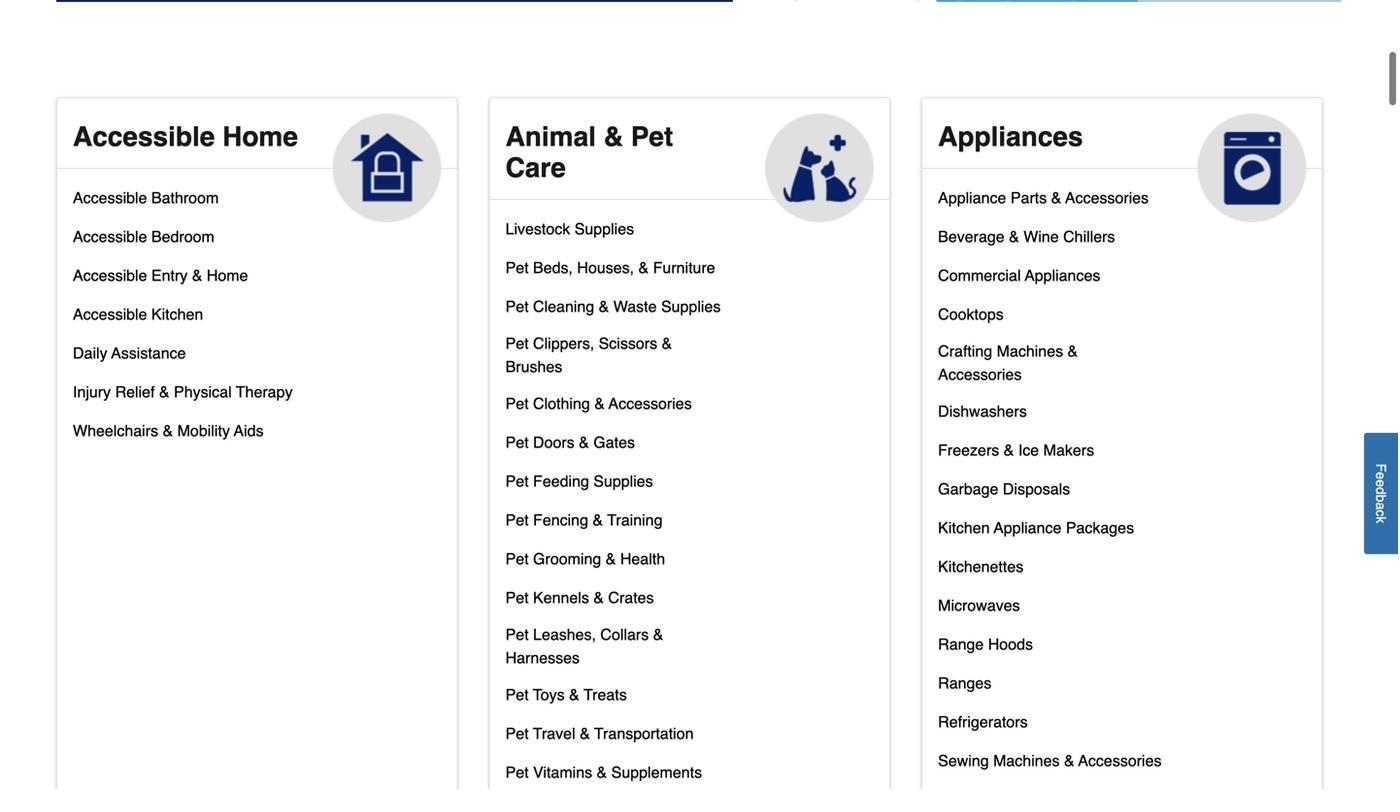 Task type: locate. For each thing, give the bounding box(es) containing it.
pet grooming & health
[[506, 550, 665, 568]]

accessories
[[1066, 189, 1149, 207], [938, 366, 1022, 384], [609, 395, 692, 413], [1079, 752, 1162, 770]]

accessible up "accessible bedroom"
[[73, 189, 147, 207]]

daily assistance
[[73, 344, 186, 362]]

pet inside animal & pet care
[[631, 121, 673, 152]]

accessible for accessible bathroom
[[73, 189, 147, 207]]

& inside pet kennels & crates link
[[594, 589, 604, 607]]

physical
[[174, 383, 232, 401]]

&
[[604, 121, 623, 152], [1051, 189, 1062, 207], [1009, 228, 1019, 246], [639, 259, 649, 277], [192, 267, 202, 284], [599, 298, 609, 316], [662, 334, 672, 352], [1068, 342, 1078, 360], [159, 383, 170, 401], [595, 395, 605, 413], [163, 422, 173, 440], [579, 434, 589, 452], [1004, 441, 1014, 459], [593, 511, 603, 529], [606, 550, 616, 568], [594, 589, 604, 607], [653, 626, 664, 644], [569, 686, 580, 704], [580, 725, 590, 743], [1064, 752, 1075, 770], [597, 764, 607, 782]]

clothing
[[533, 395, 590, 413]]

pet for pet vitamins & supplements
[[506, 764, 529, 782]]

wheelchairs & mobility aids link
[[73, 418, 264, 456]]

0 vertical spatial kitchen
[[151, 305, 203, 323]]

machines down refrigerators link
[[994, 752, 1060, 770]]

livestock
[[506, 220, 570, 238]]

1 accessible from the top
[[73, 121, 215, 152]]

pet beds, houses, & furniture link
[[506, 254, 715, 293]]

accessible bedroom
[[73, 228, 214, 246]]

& inside pet vitamins & supplements link
[[597, 764, 607, 782]]

accessible down accessible bathroom link at the left of page
[[73, 228, 147, 246]]

livestock supplies
[[506, 220, 634, 238]]

machines inside crafting machines & accessories
[[997, 342, 1064, 360]]

furniture
[[653, 259, 715, 277]]

& inside crafting machines & accessories
[[1068, 342, 1078, 360]]

1 horizontal spatial kitchen
[[938, 519, 990, 537]]

vitamins
[[533, 764, 593, 782]]

pet kennels & crates link
[[506, 585, 654, 623]]

accessible bathroom
[[73, 189, 219, 207]]

e up b
[[1374, 480, 1389, 487]]

range hoods link
[[938, 631, 1033, 670]]

pet for pet clothing & accessories
[[506, 395, 529, 413]]

machines for crafting
[[997, 342, 1064, 360]]

appliance up beverage at the right top of the page
[[938, 189, 1007, 207]]

appliance down disposals
[[994, 519, 1062, 537]]

daily
[[73, 344, 107, 362]]

supplies down 'furniture' on the top
[[661, 298, 721, 316]]

commercial appliances
[[938, 267, 1101, 284]]

machines
[[997, 342, 1064, 360], [994, 752, 1060, 770]]

microwaves link
[[938, 592, 1020, 631]]

accessories inside pet clothing & accessories link
[[609, 395, 692, 413]]

0 vertical spatial machines
[[997, 342, 1064, 360]]

accessible inside 'link'
[[73, 121, 215, 152]]

accessible up daily assistance
[[73, 305, 147, 323]]

4 accessible from the top
[[73, 267, 147, 284]]

kitchen inside kitchen appliance packages link
[[938, 519, 990, 537]]

0 vertical spatial appliances
[[938, 121, 1083, 152]]

pet cleaning & waste supplies link
[[506, 293, 721, 332]]

5 accessible from the top
[[73, 305, 147, 323]]

microwaves
[[938, 597, 1020, 615]]

brushes
[[506, 358, 563, 376]]

wheelchairs
[[73, 422, 158, 440]]

pet inside pet clippers, scissors & brushes
[[506, 334, 529, 352]]

kitchenettes link
[[938, 553, 1024, 592]]

2 vertical spatial supplies
[[594, 472, 653, 490]]

0 vertical spatial appliance
[[938, 189, 1007, 207]]

accessories for crafting machines & accessories
[[938, 366, 1022, 384]]

appliances down wine
[[1025, 267, 1101, 284]]

& inside pet fencing & training link
[[593, 511, 603, 529]]

supplies up houses,
[[575, 220, 634, 238]]

bathroom
[[151, 189, 219, 207]]

0 horizontal spatial kitchen
[[151, 305, 203, 323]]

& inside wheelchairs & mobility aids link
[[163, 422, 173, 440]]

accessible home image
[[333, 114, 441, 222]]

supplies down gates
[[594, 472, 653, 490]]

dishwashers link
[[938, 398, 1027, 437]]

pet for pet toys & treats
[[506, 686, 529, 704]]

kitchen appliance packages
[[938, 519, 1134, 537]]

pet for pet grooming & health
[[506, 550, 529, 568]]

accessible for accessible kitchen
[[73, 305, 147, 323]]

accessories inside appliance parts & accessories link
[[1066, 189, 1149, 207]]

& inside appliance parts & accessories link
[[1051, 189, 1062, 207]]

machines right crafting
[[997, 342, 1064, 360]]

k
[[1374, 517, 1389, 524]]

accessible up "accessible bathroom"
[[73, 121, 215, 152]]

kitchen down "accessible entry & home" link
[[151, 305, 203, 323]]

accessible down accessible bedroom link
[[73, 267, 147, 284]]

pet toys & treats link
[[506, 682, 627, 721]]

garbage disposals
[[938, 480, 1070, 498]]

2 accessible from the top
[[73, 189, 147, 207]]

treats
[[584, 686, 627, 704]]

pet travel & transportation link
[[506, 721, 694, 759]]

home inside 'link'
[[222, 121, 298, 152]]

crafting
[[938, 342, 993, 360]]

accessories for pet clothing & accessories
[[609, 395, 692, 413]]

1 e from the top
[[1374, 472, 1389, 480]]

pet clippers, scissors & brushes
[[506, 334, 672, 376]]

accessible for accessible bedroom
[[73, 228, 147, 246]]

waste
[[614, 298, 657, 316]]

1 vertical spatial kitchen
[[938, 519, 990, 537]]

assistance
[[111, 344, 186, 362]]

pet kennels & crates
[[506, 589, 654, 607]]

appliances up parts on the top right of page
[[938, 121, 1083, 152]]

accessories inside sewing machines & accessories link
[[1079, 752, 1162, 770]]

pet inside pet leashes, collars & harnesses
[[506, 626, 529, 644]]

injury relief & physical therapy
[[73, 383, 293, 401]]

pet for pet cleaning & waste supplies
[[506, 298, 529, 316]]

1 vertical spatial machines
[[994, 752, 1060, 770]]

kitchen down garbage
[[938, 519, 990, 537]]

animal & pet care
[[506, 121, 673, 183]]

ranges link
[[938, 670, 992, 709]]

wheelchairs & mobility aids
[[73, 422, 264, 440]]

accessories inside crafting machines & accessories
[[938, 366, 1022, 384]]

pet vitamins & supplements link
[[506, 759, 702, 790]]

accessible for accessible home
[[73, 121, 215, 152]]

e
[[1374, 472, 1389, 480], [1374, 480, 1389, 487]]

& inside the beverage & wine chillers link
[[1009, 228, 1019, 246]]

pet for pet beds, houses, & furniture
[[506, 259, 529, 277]]

b
[[1374, 495, 1389, 502]]

& inside pet doors & gates link
[[579, 434, 589, 452]]

& inside pet clippers, scissors & brushes
[[662, 334, 672, 352]]

ranges
[[938, 674, 992, 692]]

pet for pet leashes, collars & harnesses
[[506, 626, 529, 644]]

pet travel & transportation
[[506, 725, 694, 743]]

chillers
[[1064, 228, 1115, 246]]

cooktops link
[[938, 301, 1004, 340]]

bedroom
[[151, 228, 214, 246]]

doors
[[533, 434, 575, 452]]

e up d
[[1374, 472, 1389, 480]]

kitchen inside 'accessible kitchen' link
[[151, 305, 203, 323]]

pet clothing & accessories
[[506, 395, 692, 413]]

livestock supplies link
[[506, 216, 634, 254]]

0 vertical spatial supplies
[[575, 220, 634, 238]]

accessible
[[73, 121, 215, 152], [73, 189, 147, 207], [73, 228, 147, 246], [73, 267, 147, 284], [73, 305, 147, 323]]

accessible entry & home link
[[73, 262, 248, 301]]

3 accessible from the top
[[73, 228, 147, 246]]

freezers & ice makers link
[[938, 437, 1095, 476]]

0 vertical spatial home
[[222, 121, 298, 152]]

crafting machines & accessories
[[938, 342, 1078, 384]]

pet
[[631, 121, 673, 152], [506, 259, 529, 277], [506, 298, 529, 316], [506, 334, 529, 352], [506, 395, 529, 413], [506, 434, 529, 452], [506, 472, 529, 490], [506, 511, 529, 529], [506, 550, 529, 568], [506, 589, 529, 607], [506, 626, 529, 644], [506, 686, 529, 704], [506, 725, 529, 743], [506, 764, 529, 782]]

& inside sewing machines & accessories link
[[1064, 752, 1075, 770]]

1 vertical spatial supplies
[[661, 298, 721, 316]]

transportation
[[594, 725, 694, 743]]



Task type: vqa. For each thing, say whether or not it's contained in the screenshot.
Pet Clothing & Accessories's Pet
yes



Task type: describe. For each thing, give the bounding box(es) containing it.
parts
[[1011, 189, 1047, 207]]

pet leashes, collars & harnesses
[[506, 626, 664, 667]]

commercial appliances link
[[938, 262, 1101, 301]]

care
[[506, 152, 566, 183]]

cooktops
[[938, 305, 1004, 323]]

pet fencing & training link
[[506, 507, 663, 546]]

accessible for accessible entry & home
[[73, 267, 147, 284]]

pet for pet fencing & training
[[506, 511, 529, 529]]

pet for pet feeding supplies
[[506, 472, 529, 490]]

& inside pet clothing & accessories link
[[595, 395, 605, 413]]

hoods
[[988, 636, 1033, 654]]

& inside pet grooming & health link
[[606, 550, 616, 568]]

accessories for appliance parts & accessories
[[1066, 189, 1149, 207]]

leashes,
[[533, 626, 596, 644]]

feeding
[[533, 472, 589, 490]]

crafting machines & accessories link
[[938, 340, 1163, 398]]

daily assistance link
[[73, 340, 186, 379]]

aids
[[234, 422, 264, 440]]

relief
[[115, 383, 155, 401]]

& inside pet toys & treats link
[[569, 686, 580, 704]]

accessible home
[[73, 121, 298, 152]]

cleaning
[[533, 298, 595, 316]]

machines for sewing
[[994, 752, 1060, 770]]

beds,
[[533, 259, 573, 277]]

pet fencing & training
[[506, 511, 663, 529]]

pet for pet travel & transportation
[[506, 725, 529, 743]]

sewing machines & accessories link
[[938, 748, 1162, 787]]

injury
[[73, 383, 111, 401]]

mobility
[[177, 422, 230, 440]]

collars
[[601, 626, 649, 644]]

supplements
[[612, 764, 702, 782]]

& inside pet beds, houses, & furniture link
[[639, 259, 649, 277]]

animal & pet care image
[[765, 114, 874, 222]]

d
[[1374, 487, 1389, 495]]

health
[[620, 550, 665, 568]]

accessories for sewing machines & accessories
[[1079, 752, 1162, 770]]

disposals
[[1003, 480, 1070, 498]]

training
[[607, 511, 663, 529]]

houses,
[[577, 259, 634, 277]]

kitchen appliance packages link
[[938, 515, 1134, 553]]

supplies inside livestock supplies link
[[575, 220, 634, 238]]

freezers & ice makers
[[938, 441, 1095, 459]]

pet for pet doors & gates
[[506, 434, 529, 452]]

supplies inside the pet cleaning & waste supplies link
[[661, 298, 721, 316]]

f
[[1374, 464, 1389, 472]]

a
[[1374, 502, 1389, 510]]

makers
[[1044, 441, 1095, 459]]

appliances link
[[923, 98, 1322, 222]]

pet for pet kennels & crates
[[506, 589, 529, 607]]

harnesses
[[506, 649, 580, 667]]

accessible bathroom link
[[73, 184, 219, 223]]

accessible entry & home
[[73, 267, 248, 284]]

travel
[[533, 725, 576, 743]]

& inside injury relief & physical therapy 'link'
[[159, 383, 170, 401]]

kitchenettes
[[938, 558, 1024, 576]]

therapy
[[236, 383, 293, 401]]

range
[[938, 636, 984, 654]]

crates
[[608, 589, 654, 607]]

packages
[[1066, 519, 1134, 537]]

pet feeding supplies
[[506, 472, 653, 490]]

& inside pet travel & transportation link
[[580, 725, 590, 743]]

1 vertical spatial appliance
[[994, 519, 1062, 537]]

& inside "accessible entry & home" link
[[192, 267, 202, 284]]

pet beds, houses, & furniture
[[506, 259, 715, 277]]

f e e d b a c k button
[[1364, 433, 1398, 554]]

1 vertical spatial home
[[207, 267, 248, 284]]

& inside the "freezers & ice makers" "link"
[[1004, 441, 1014, 459]]

appliance parts & accessories link
[[938, 184, 1149, 223]]

pet doors & gates
[[506, 434, 635, 452]]

supplies inside pet feeding supplies link
[[594, 472, 653, 490]]

clippers,
[[533, 334, 595, 352]]

pet for pet clippers, scissors & brushes
[[506, 334, 529, 352]]

gates
[[594, 434, 635, 452]]

& inside animal & pet care
[[604, 121, 623, 152]]

& inside the pet cleaning & waste supplies link
[[599, 298, 609, 316]]

pet toys & treats
[[506, 686, 627, 704]]

pet vitamins & supplements
[[506, 764, 702, 782]]

pet feeding supplies link
[[506, 468, 653, 507]]

ice
[[1019, 441, 1039, 459]]

& inside pet leashes, collars & harnesses
[[653, 626, 664, 644]]

fencing
[[533, 511, 588, 529]]

appliance parts & accessories
[[938, 189, 1149, 207]]

scissors
[[599, 334, 658, 352]]

commercial
[[938, 267, 1021, 284]]

pet doors & gates link
[[506, 429, 635, 468]]

accessible kitchen
[[73, 305, 203, 323]]

accessible bedroom link
[[73, 223, 214, 262]]

refrigerators link
[[938, 709, 1028, 748]]

1 vertical spatial appliances
[[1025, 267, 1101, 284]]

pet clothing & accessories link
[[506, 390, 692, 429]]

toys
[[533, 686, 565, 704]]

range hoods
[[938, 636, 1033, 654]]

accessible kitchen link
[[73, 301, 203, 340]]

wine
[[1024, 228, 1059, 246]]

dishwashers
[[938, 402, 1027, 420]]

freezers
[[938, 441, 1000, 459]]

sewing
[[938, 752, 989, 770]]

pet leashes, collars & harnesses link
[[506, 623, 731, 682]]

2 e from the top
[[1374, 480, 1389, 487]]

beverage & wine chillers link
[[938, 223, 1115, 262]]

appliances image
[[1198, 114, 1307, 222]]



